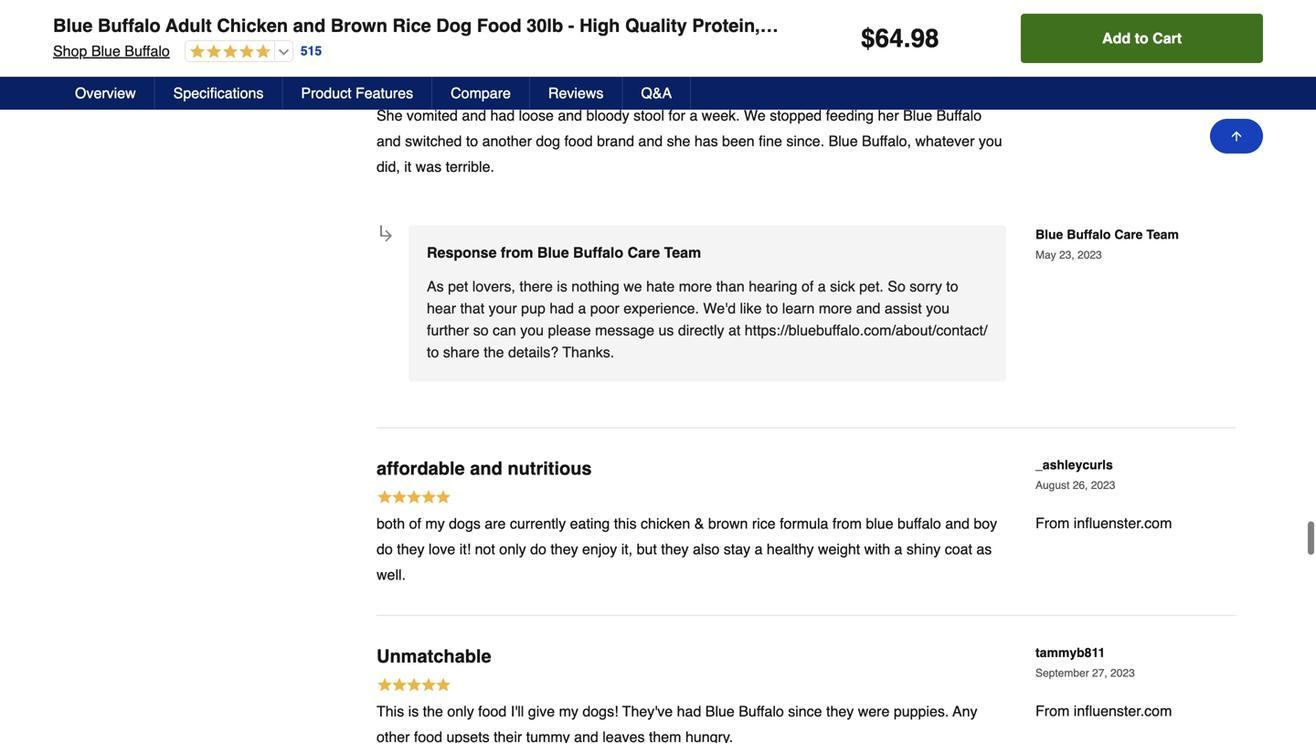 Task type: locate. For each thing, give the bounding box(es) containing it.
been
[[403, 30, 436, 47], [570, 56, 603, 73], [723, 133, 755, 150]]

and up https://bluebuffalo.com/about/contact/
[[857, 300, 881, 317]]

after
[[744, 81, 773, 98]]

from influenster.com down "26,"
[[1036, 515, 1173, 532]]

0 vertical spatial 2023
[[1078, 249, 1103, 262]]

they left were
[[827, 703, 854, 720]]

q&a button
[[623, 77, 692, 110]]

1 vertical spatial had
[[550, 300, 574, 317]]

but right it,
[[637, 541, 657, 558]]

2 vertical spatial you
[[521, 322, 544, 339]]

$ 64 . 98
[[861, 24, 940, 53]]

0 horizontal spatial of
[[409, 515, 422, 532]]

0 horizontal spatial food
[[414, 729, 443, 744]]

blue inside the blue buffalo care team may 23, 2023
[[1036, 227, 1064, 242]]

has right she
[[695, 133, 718, 150]]

this
[[377, 703, 404, 720]]

that
[[460, 300, 485, 317]]

my inside both of my dogs are currently eating this chicken & brown rice formula from blue buffalo and boy do they love it! not only do they enjoy it, but they also stay a healthy weight with a shiny coat as well.
[[426, 515, 445, 532]]

2023
[[1078, 249, 1103, 262], [1092, 479, 1116, 492], [1111, 667, 1136, 680]]

blue up hungry.
[[706, 703, 735, 720]]

team inside the blue buffalo care team may 23, 2023
[[1147, 227, 1180, 242]]

1 vertical spatial you
[[927, 300, 950, 317]]

we
[[892, 81, 911, 98], [624, 278, 643, 295]]

chicken inside the i've been feeding my dog the blue life protection formula chicken and brown rice recipe for three years and it has always been fine. don't know if there was a change in formula, manufacturer, ingredients, etc., but my dog got very sick after eating a new bag we purchased. she vomited and had loose and bloody stool for a week. we stopped feeding her blue buffalo and switched to another dog food brand and she has been fine since. blue buffalo, whatever you did, it was terrible.
[[766, 30, 819, 47]]

2 from influenster.com from the top
[[1036, 703, 1173, 720]]

_ashleycurls
[[1036, 458, 1114, 472]]

1 horizontal spatial sick
[[831, 278, 856, 295]]

to
[[1135, 30, 1149, 47], [466, 133, 478, 150], [947, 278, 959, 295], [766, 300, 779, 317], [427, 344, 439, 361]]

i've been feeding my dog the blue life protection formula chicken and brown rice recipe for three years and it has always been fine. don't know if there was a change in formula, manufacturer, ingredients, etc., but my dog got very sick after eating a new bag we purchased. she vomited and had loose and bloody stool for a week. we stopped feeding her blue buffalo and switched to another dog food brand and she has been fine since. blue buffalo, whatever you did, it was terrible.
[[377, 30, 1003, 175]]

1 horizontal spatial team
[[1147, 227, 1180, 242]]

they left enjoy
[[551, 541, 579, 558]]

you inside the i've been feeding my dog the blue life protection formula chicken and brown rice recipe for three years and it has always been fine. don't know if there was a change in formula, manufacturer, ingredients, etc., but my dog got very sick after eating a new bag we purchased. she vomited and had loose and bloody stool for a week. we stopped feeding her blue buffalo and switched to another dog food brand and she has been fine since. blue buffalo, whatever you did, it was terrible.
[[979, 133, 1003, 150]]

0 vertical spatial only
[[500, 541, 526, 558]]

0 vertical spatial team
[[1147, 227, 1180, 242]]

sick inside as pet lovers, there is nothing we hate more than hearing of a sick pet. so sorry to hear that your pup had a poor experience. we'd like to learn more and assist you further so can you please message us directly at https://bluebuffalo.com/about/contact/ to share the details? thanks.
[[831, 278, 856, 295]]

1 vertical spatial is
[[408, 703, 419, 720]]

so
[[888, 278, 906, 295]]

more right "learn"
[[819, 300, 853, 317]]

only inside this is the only food i'll give my dogs! they've had blue buffalo since they were puppies. any other food upsets their tummy and leaves them hungry.
[[448, 703, 474, 720]]

shop blue buffalo
[[53, 43, 170, 59]]

1 influenster.com from the top
[[1074, 515, 1173, 532]]

0 vertical spatial from
[[1036, 515, 1070, 532]]

1 horizontal spatial it
[[483, 56, 490, 73]]

1 horizontal spatial we
[[892, 81, 911, 98]]

of inside both of my dogs are currently eating this chicken & brown rice formula from blue buffalo and boy do they love it! not only do they enjoy it, but they also stay a healthy weight with a shiny coat as well.
[[409, 515, 422, 532]]

but right etc.,
[[582, 81, 602, 98]]

your
[[489, 300, 517, 317]]

2 horizontal spatial had
[[677, 703, 702, 720]]

2023 inside tammyb811 september 27, 2023
[[1111, 667, 1136, 680]]

the inside as pet lovers, there is nothing we hate more than hearing of a sick pet. so sorry to hear that your pup had a poor experience. we'd like to learn more and assist you further so can you please message us directly at https://bluebuffalo.com/about/contact/ to share the details? thanks.
[[484, 344, 504, 361]]

2023 for unmatchable
[[1111, 667, 1136, 680]]

and up did,
[[377, 133, 401, 150]]

buffalo inside this is the only food i'll give my dogs! they've had blue buffalo since they were puppies. any other food upsets their tummy and leaves them hungry.
[[739, 703, 784, 720]]

only right not
[[500, 541, 526, 558]]

years
[[414, 56, 450, 73]]

from inside both of my dogs are currently eating this chicken & brown rice formula from blue buffalo and boy do they love it! not only do they enjoy it, but they also stay a healthy weight with a shiny coat as well.
[[833, 515, 862, 532]]

1 vertical spatial from influenster.com
[[1036, 703, 1173, 720]]

0 vertical spatial you
[[979, 133, 1003, 150]]

0 horizontal spatial for
[[669, 107, 686, 124]]

buffalo down purchased.
[[937, 107, 982, 124]]

i've
[[377, 30, 399, 47]]

0 vertical spatial it
[[483, 56, 490, 73]]

5 stars image down affordable
[[377, 489, 452, 508]]

you down sorry
[[927, 300, 950, 317]]

and up change on the top right of page
[[823, 30, 847, 47]]

hear
[[427, 300, 456, 317]]

515
[[301, 44, 322, 58]]

a right 'with'
[[895, 541, 903, 558]]

2023 inside the blue buffalo care team may 23, 2023
[[1078, 249, 1103, 262]]

bluebuffalo.com
[[1074, 30, 1177, 47]]

1 horizontal spatial food
[[478, 703, 507, 720]]

0 horizontal spatial we
[[624, 278, 643, 295]]

2 from from the top
[[1036, 703, 1070, 720]]

1 vertical spatial more
[[819, 300, 853, 317]]

3
[[1009, 15, 1019, 36]]

quality
[[625, 15, 687, 36]]

2 5 stars image from the top
[[377, 677, 452, 696]]

care inside the blue buffalo care team may 23, 2023
[[1115, 227, 1144, 242]]

0 horizontal spatial from
[[501, 244, 534, 261]]

eating up stopped
[[777, 81, 817, 98]]

has up 'ingredients,'
[[494, 56, 517, 73]]

1 horizontal spatial chicken
[[766, 30, 819, 47]]

rice
[[393, 15, 431, 36], [897, 30, 926, 47]]

you down pup
[[521, 322, 544, 339]]

it!
[[460, 541, 471, 558]]

tummy
[[526, 729, 570, 744]]

2 influenster.com from the top
[[1074, 703, 1173, 720]]

as
[[977, 541, 993, 558]]

is inside as pet lovers, there is nothing we hate more than hearing of a sick pet. so sorry to hear that your pup had a poor experience. we'd like to learn more and assist you further so can you please message us directly at https://bluebuffalo.com/about/contact/ to share the details? thanks.
[[557, 278, 568, 295]]

from influenster.com
[[1036, 515, 1173, 532], [1036, 703, 1173, 720]]

don't
[[639, 56, 672, 73]]

like
[[740, 300, 762, 317]]

we right bag
[[892, 81, 911, 98]]

0 horizontal spatial only
[[448, 703, 474, 720]]

0 vertical spatial there
[[726, 56, 759, 73]]

loose
[[519, 107, 554, 124]]

food left i'll
[[478, 703, 507, 720]]

1 vertical spatial 2023
[[1092, 479, 1116, 492]]

1 horizontal spatial rice
[[897, 30, 926, 47]]

food
[[565, 133, 593, 150], [478, 703, 507, 720], [414, 729, 443, 744]]

than
[[717, 278, 745, 295]]

1 vertical spatial from
[[833, 515, 862, 532]]

also
[[693, 541, 720, 558]]

food right other
[[414, 729, 443, 744]]

1 vertical spatial only
[[448, 703, 474, 720]]

always
[[522, 56, 566, 73]]

was up after
[[763, 56, 790, 73]]

got
[[658, 81, 679, 98]]

chicken up 4.7 stars image
[[217, 15, 288, 36]]

1 horizontal spatial care
[[1115, 227, 1144, 242]]

1 vertical spatial we
[[624, 278, 643, 295]]

protein,
[[693, 15, 761, 36]]

dog left got
[[630, 81, 654, 98]]

0 horizontal spatial the
[[423, 703, 443, 720]]

to up terrible.
[[466, 133, 478, 150]]

been down blue at the left top
[[570, 56, 603, 73]]

it
[[483, 56, 490, 73], [404, 158, 412, 175]]

a left poor
[[578, 300, 587, 317]]

1 from influenster.com from the top
[[1036, 515, 1173, 532]]

eating inside the i've been feeding my dog the blue life protection formula chicken and brown rice recipe for three years and it has always been fine. don't know if there was a change in formula, manufacturer, ingredients, etc., but my dog got very sick after eating a new bag we purchased. she vomited and had loose and bloody stool for a week. we stopped feeding her blue buffalo and switched to another dog food brand and she has been fine since. blue buffalo, whatever you did, it was terrible.
[[777, 81, 817, 98]]

q&a
[[641, 85, 672, 102]]

and up compare
[[454, 56, 478, 73]]

1 horizontal spatial been
[[570, 56, 603, 73]]

rice
[[753, 515, 776, 532]]

from influenster.com for affordable and nutritious
[[1036, 515, 1173, 532]]

1 vertical spatial team
[[664, 244, 702, 261]]

lovers,
[[473, 278, 516, 295]]

influenster.com
[[1074, 515, 1173, 532], [1074, 703, 1173, 720]]

to right add
[[1135, 30, 1149, 47]]

from influenster.com down 27,
[[1036, 703, 1173, 720]]

0 horizontal spatial feeding
[[440, 30, 488, 47]]

0 horizontal spatial care
[[628, 244, 660, 261]]

23,
[[1060, 249, 1075, 262]]

0 horizontal spatial has
[[494, 56, 517, 73]]

only up upsets
[[448, 703, 474, 720]]

0 vertical spatial the
[[544, 30, 564, 47]]

for up she
[[669, 107, 686, 124]]

0 horizontal spatial brown
[[331, 15, 388, 36]]

shop
[[53, 43, 87, 59]]

response from blue buffalo care team
[[427, 244, 702, 261]]

it up compare
[[483, 56, 490, 73]]

overview button
[[57, 77, 155, 110]]

from up weight on the bottom
[[833, 515, 862, 532]]

team
[[1147, 227, 1180, 242], [664, 244, 702, 261]]

arrow up image
[[1230, 129, 1245, 144]]

brand
[[597, 133, 635, 150]]

2 vertical spatial 2023
[[1111, 667, 1136, 680]]

only inside both of my dogs are currently eating this chicken & brown rice formula from blue buffalo and boy do they love it! not only do they enjoy it, but they also stay a healthy weight with a shiny coat as well.
[[500, 541, 526, 558]]

there inside as pet lovers, there is nothing we hate more than hearing of a sick pet. so sorry to hear that your pup had a poor experience. we'd like to learn more and assist you further so can you please message us directly at https://bluebuffalo.com/about/contact/ to share the details? thanks.
[[520, 278, 553, 295]]

had up please
[[550, 300, 574, 317]]

1 star image
[[377, 4, 452, 23]]

blue up may
[[1036, 227, 1064, 242]]

from down august
[[1036, 515, 1070, 532]]

give
[[528, 703, 555, 720]]

0 horizontal spatial is
[[408, 703, 419, 720]]

to inside the i've been feeding my dog the blue life protection formula chicken and brown rice recipe for three years and it has always been fine. don't know if there was a change in formula, manufacturer, ingredients, etc., but my dog got very sick after eating a new bag we purchased. she vomited and had loose and bloody stool for a week. we stopped feeding her blue buffalo and switched to another dog food brand and she has been fine since. blue buffalo, whatever you did, it was terrible.
[[466, 133, 478, 150]]

and down dogs!
[[574, 729, 599, 744]]

both of my dogs are currently eating this chicken & brown rice formula from blue buffalo and boy do they love it! not only do they enjoy it, but they also stay a healthy weight with a shiny coat as well.
[[377, 515, 998, 583]]

0 horizontal spatial &
[[695, 515, 705, 532]]

influenster.com down "26,"
[[1074, 515, 1173, 532]]

2023 inside the _ashleycurls august 26, 2023
[[1092, 479, 1116, 492]]

1 horizontal spatial only
[[500, 541, 526, 558]]

_ashleycurls august 26, 2023
[[1036, 458, 1116, 492]]

had up hungry.
[[677, 703, 702, 720]]

there up pup
[[520, 278, 553, 295]]

buffalo down adult
[[125, 43, 170, 59]]

sick up week.
[[714, 81, 740, 98]]

2023 for affordable and nutritious
[[1092, 479, 1116, 492]]

blue right shop
[[91, 43, 121, 59]]

is right the "this"
[[408, 703, 419, 720]]

acids
[[1106, 15, 1155, 36]]

nutritious
[[508, 458, 592, 479]]

not
[[475, 541, 496, 558]]

30lb
[[527, 15, 564, 36]]

2 horizontal spatial you
[[979, 133, 1003, 150]]

for right acids
[[1160, 15, 1185, 36]]

2 horizontal spatial for
[[1160, 15, 1185, 36]]

1 horizontal spatial of
[[802, 278, 814, 295]]

brown up "in"
[[851, 30, 893, 47]]

are
[[485, 515, 506, 532]]

her
[[878, 107, 900, 124]]

1 horizontal spatial but
[[637, 541, 657, 558]]

any
[[953, 703, 978, 720]]

did,
[[377, 158, 400, 175]]

1 horizontal spatial is
[[557, 278, 568, 295]]

we left 'hate'
[[624, 278, 643, 295]]

affordable and nutritious
[[377, 458, 592, 479]]

blue right since.
[[829, 133, 858, 150]]

2 vertical spatial been
[[723, 133, 755, 150]]

5 stars image up the "this"
[[377, 677, 452, 696]]

buffalo up 23,
[[1067, 227, 1112, 242]]

specifications
[[173, 85, 264, 102]]

0 vertical spatial from
[[501, 244, 534, 261]]

buffalo up shop blue buffalo
[[98, 15, 161, 36]]

1 horizontal spatial brown
[[851, 30, 893, 47]]

they left love
[[397, 541, 425, 558]]

it right did,
[[404, 158, 412, 175]]

0 vertical spatial has
[[494, 56, 517, 73]]

influenster.com down 27,
[[1074, 703, 1173, 720]]

dog down loose
[[536, 133, 561, 150]]

protection
[[638, 30, 704, 47]]

dog up always
[[515, 30, 540, 47]]

chicken
[[217, 15, 288, 36], [766, 30, 819, 47]]

0 vertical spatial of
[[802, 278, 814, 295]]

2 vertical spatial the
[[423, 703, 443, 720]]

0 horizontal spatial there
[[520, 278, 553, 295]]

tammyb811 september 27, 2023
[[1036, 646, 1136, 680]]

the inside this is the only food i'll give my dogs! they've had blue buffalo since they were puppies. any other food upsets their tummy and leaves them hungry.
[[423, 703, 443, 720]]

2 vertical spatial had
[[677, 703, 702, 720]]

brown inside the i've been feeding my dog the blue life protection formula chicken and brown rice recipe for three years and it has always been fine. don't know if there was a change in formula, manufacturer, ingredients, etc., but my dog got very sick after eating a new bag we purchased. she vomited and had loose and bloody stool for a week. we stopped feeding her blue buffalo and switched to another dog food brand and she has been fine since. blue buffalo, whatever you did, it was terrible.
[[851, 30, 893, 47]]

had up another
[[491, 107, 515, 124]]

september
[[1036, 667, 1090, 680]]

the right the "this"
[[423, 703, 443, 720]]

there
[[726, 56, 759, 73], [520, 278, 553, 295]]

0 vertical spatial from influenster.com
[[1036, 515, 1173, 532]]

both
[[377, 515, 405, 532]]

been down 1 star image
[[403, 30, 436, 47]]

6
[[1042, 15, 1052, 36]]

dogs!
[[583, 703, 619, 720]]

0 vertical spatial had
[[491, 107, 515, 124]]

a
[[794, 56, 802, 73], [821, 81, 829, 98], [690, 107, 698, 124], [818, 278, 826, 295], [578, 300, 587, 317], [755, 541, 763, 558], [895, 541, 903, 558]]

1 vertical spatial there
[[520, 278, 553, 295]]

& left 6
[[1024, 15, 1037, 36]]

0 vertical spatial sick
[[714, 81, 740, 98]]

learn
[[783, 300, 815, 317]]

is left nothing
[[557, 278, 568, 295]]

0 horizontal spatial rice
[[393, 15, 431, 36]]

sick left pet.
[[831, 278, 856, 295]]

& up also
[[695, 515, 705, 532]]

they inside this is the only food i'll give my dogs! they've had blue buffalo since they were puppies. any other food upsets their tummy and leaves them hungry.
[[827, 703, 854, 720]]

if
[[715, 56, 722, 73]]

1 horizontal spatial from
[[833, 515, 862, 532]]

1 vertical spatial sick
[[831, 278, 856, 295]]

0 horizontal spatial do
[[377, 541, 393, 558]]

eating up enjoy
[[570, 515, 610, 532]]

0 vertical spatial was
[[763, 56, 790, 73]]

0 horizontal spatial was
[[416, 158, 442, 175]]

brown up 'three'
[[331, 15, 388, 36]]

buffalo inside the blue buffalo care team may 23, 2023
[[1067, 227, 1112, 242]]

0 horizontal spatial team
[[664, 244, 702, 261]]

my
[[492, 30, 511, 47], [606, 81, 626, 98], [426, 515, 445, 532], [559, 703, 579, 720]]

stool
[[634, 107, 665, 124]]

1 vertical spatial has
[[695, 133, 718, 150]]

0 vertical spatial care
[[1115, 227, 1144, 242]]

& right skin
[[1305, 15, 1317, 36]]

influenster.com for affordable and nutritious
[[1074, 515, 1173, 532]]

0 vertical spatial is
[[557, 278, 568, 295]]

1 vertical spatial the
[[484, 344, 504, 361]]

and up the coat
[[946, 515, 970, 532]]

blue up pup
[[538, 244, 569, 261]]

but inside both of my dogs are currently eating this chicken & brown rice formula from blue buffalo and boy do they love it! not only do they enjoy it, but they also stay a healthy weight with a shiny coat as well.
[[637, 541, 657, 558]]

of inside as pet lovers, there is nothing we hate more than hearing of a sick pet. so sorry to hear that your pup had a poor experience. we'd like to learn more and assist you further so can you please message us directly at https://bluebuffalo.com/about/contact/ to share the details? thanks.
[[802, 278, 814, 295]]

0 horizontal spatial but
[[582, 81, 602, 98]]

had inside as pet lovers, there is nothing we hate more than hearing of a sick pet. so sorry to hear that your pup had a poor experience. we'd like to learn more and assist you further so can you please message us directly at https://bluebuffalo.com/about/contact/ to share the details? thanks.
[[550, 300, 574, 317]]

of right both
[[409, 515, 422, 532]]

very
[[683, 81, 710, 98]]

2 horizontal spatial food
[[565, 133, 593, 150]]

chicken up change on the top right of page
[[766, 30, 819, 47]]

2 horizontal spatial the
[[544, 30, 564, 47]]

a down very
[[690, 107, 698, 124]]

you right whatever
[[979, 133, 1003, 150]]

the down "can"
[[484, 344, 504, 361]]

1 5 stars image from the top
[[377, 489, 452, 508]]

5 stars image
[[377, 489, 452, 508], [377, 677, 452, 696]]

more up we'd
[[679, 278, 713, 295]]

0 vertical spatial feeding
[[440, 30, 488, 47]]

they
[[397, 541, 425, 558], [551, 541, 579, 558], [661, 541, 689, 558], [827, 703, 854, 720]]

1 vertical spatial of
[[409, 515, 422, 532]]

rice inside the i've been feeding my dog the blue life protection formula chicken and brown rice recipe for three years and it has always been fine. don't know if there was a change in formula, manufacturer, ingredients, etc., but my dog got very sick after eating a new bag we purchased. she vomited and had loose and bloody stool for a week. we stopped feeding her blue buffalo and switched to another dog food brand and she has been fine since. blue buffalo, whatever you did, it was terrible.
[[897, 30, 926, 47]]

so
[[473, 322, 489, 339]]

feeding down new
[[826, 107, 874, 124]]

0 vertical spatial more
[[679, 278, 713, 295]]

for left the 3
[[980, 30, 997, 47]]

1 horizontal spatial do
[[531, 541, 547, 558]]

purchased.
[[915, 81, 988, 98]]

1 vertical spatial been
[[570, 56, 603, 73]]

from down september
[[1036, 703, 1070, 720]]

a left change on the top right of page
[[794, 56, 802, 73]]

feeding up years at the top of the page
[[440, 30, 488, 47]]

0 horizontal spatial you
[[521, 322, 544, 339]]

do down currently
[[531, 541, 547, 558]]

1 vertical spatial eating
[[570, 515, 610, 532]]

my right give
[[559, 703, 579, 720]]

1 horizontal spatial had
[[550, 300, 574, 317]]

of up "learn"
[[802, 278, 814, 295]]

it,
[[622, 541, 633, 558]]

1 vertical spatial but
[[637, 541, 657, 558]]

1 horizontal spatial the
[[484, 344, 504, 361]]

1 vertical spatial 5 stars image
[[377, 677, 452, 696]]

formula,
[[873, 56, 926, 73]]

2023 right 23,
[[1078, 249, 1103, 262]]

been down we
[[723, 133, 755, 150]]

0 vertical spatial eating
[[777, 81, 817, 98]]

0 vertical spatial we
[[892, 81, 911, 98]]

1 from from the top
[[1036, 515, 1070, 532]]

1 horizontal spatial was
[[763, 56, 790, 73]]

from up lovers,
[[501, 244, 534, 261]]



Task type: describe. For each thing, give the bounding box(es) containing it.
change
[[806, 56, 854, 73]]

adult
[[165, 15, 212, 36]]

this is the only food i'll give my dogs! they've had blue buffalo since they were puppies. any other food upsets their tummy and leaves them hungry.
[[377, 703, 978, 744]]

brown
[[709, 515, 748, 532]]

the inside the i've been feeding my dog the blue life protection formula chicken and brown rice recipe for three years and it has always been fine. don't know if there was a change in formula, manufacturer, ingredients, etc., but my dog got very sick after eating a new bag we purchased. she vomited and had loose and bloody stool for a week. we stopped feeding her blue buffalo and switched to another dog food brand and she has been fine since. blue buffalo, whatever you did, it was terrible.
[[544, 30, 564, 47]]

add to cart button
[[1022, 14, 1264, 63]]

1 vertical spatial dog
[[630, 81, 654, 98]]

upsets
[[447, 729, 490, 744]]

manufacturer,
[[377, 81, 466, 98]]

boy
[[974, 515, 998, 532]]

1 vertical spatial it
[[404, 158, 412, 175]]

whatever
[[916, 133, 975, 150]]

2 horizontal spatial &
[[1305, 15, 1317, 36]]

omega
[[942, 15, 1004, 36]]

puppies.
[[894, 703, 950, 720]]

0 vertical spatial dog
[[515, 30, 540, 47]]

0 horizontal spatial chicken
[[217, 15, 288, 36]]

1 horizontal spatial feeding
[[826, 107, 874, 124]]

in
[[858, 56, 869, 73]]

we'd
[[704, 300, 736, 317]]

to right the like
[[766, 300, 779, 317]]

and inside as pet lovers, there is nothing we hate more than hearing of a sick pet. so sorry to hear that your pup had a poor experience. we'd like to learn more and assist you further so can you please message us directly at https://bluebuffalo.com/about/contact/ to share the details? thanks.
[[857, 300, 881, 317]]

26,
[[1073, 479, 1089, 492]]

specifications button
[[155, 77, 283, 110]]

we inside as pet lovers, there is nothing we hate more than hearing of a sick pet. so sorry to hear that your pup had a poor experience. we'd like to learn more and assist you further so can you please message us directly at https://bluebuffalo.com/about/contact/ to share the details? thanks.
[[624, 278, 643, 295]]

features
[[356, 85, 413, 102]]

2 vertical spatial food
[[414, 729, 443, 744]]

to right sorry
[[947, 278, 959, 295]]

sick inside the i've been feeding my dog the blue life protection formula chicken and brown rice recipe for three years and it has always been fine. don't know if there was a change in formula, manufacturer, ingredients, etc., but my dog got very sick after eating a new bag we purchased. she vomited and had loose and bloody stool for a week. we stopped feeding her blue buffalo and switched to another dog food brand and she has been fine since. blue buffalo, whatever you did, it was terrible.
[[714, 81, 740, 98]]

1 horizontal spatial &
[[1024, 15, 1037, 36]]

leaves
[[603, 729, 645, 744]]

well.
[[377, 567, 406, 583]]

bag
[[864, 81, 888, 98]]

with
[[865, 541, 891, 558]]

hate
[[647, 278, 675, 295]]

had inside the i've been feeding my dog the blue life protection formula chicken and brown rice recipe for three years and it has always been fine. don't know if there was a change in formula, manufacturer, ingredients, etc., but my dog got very sick after eating a new bag we purchased. she vomited and had loose and bloody stool for a week. we stopped feeding her blue buffalo and switched to another dog food brand and she has been fine since. blue buffalo, whatever you did, it was terrible.
[[491, 107, 515, 124]]

they've
[[623, 703, 673, 720]]

to down further
[[427, 344, 439, 361]]

august
[[1036, 479, 1070, 492]]

98
[[911, 24, 940, 53]]

she
[[667, 133, 691, 150]]

buffalo
[[898, 515, 942, 532]]

since.
[[787, 133, 825, 150]]

i'll
[[511, 703, 524, 720]]

my inside this is the only food i'll give my dogs! they've had blue buffalo since they were puppies. any other food upsets their tummy and leaves them hungry.
[[559, 703, 579, 720]]

a right the hearing
[[818, 278, 826, 295]]

compare
[[451, 85, 511, 102]]

from for unmatchable
[[1036, 703, 1070, 720]]

terrible.
[[446, 158, 495, 175]]

2 horizontal spatial been
[[723, 133, 755, 150]]

love
[[429, 541, 456, 558]]

life
[[611, 30, 634, 47]]

enjoy
[[583, 541, 618, 558]]

overview
[[75, 85, 136, 102]]

and down compare
[[462, 107, 487, 124]]

shiny
[[907, 541, 941, 558]]

and up are
[[470, 458, 503, 479]]

details?
[[508, 344, 559, 361]]

and inside this is the only food i'll give my dogs! they've had blue buffalo since they were puppies. any other food upsets their tummy and leaves them hungry.
[[574, 729, 599, 744]]

can
[[493, 322, 517, 339]]

please
[[548, 322, 591, 339]]

food inside the i've been feeding my dog the blue life protection formula chicken and brown rice recipe for three years and it has always been fine. don't know if there was a change in formula, manufacturer, ingredients, etc., but my dog got very sick after eating a new bag we purchased. she vomited and had loose and bloody stool for a week. we stopped feeding her blue buffalo and switched to another dog food brand and she has been fine since. blue buffalo, whatever you did, it was terrible.
[[565, 133, 593, 150]]

influenster.com for unmatchable
[[1074, 703, 1173, 720]]

experience.
[[624, 300, 700, 317]]

blue
[[568, 30, 607, 47]]

eating inside both of my dogs are currently eating this chicken & brown rice formula from blue buffalo and boy do they love it! not only do they enjoy it, but they also stay a healthy weight with a shiny coat as well.
[[570, 515, 610, 532]]

4.7 stars image
[[185, 44, 271, 61]]

1 horizontal spatial more
[[819, 300, 853, 317]]

.
[[904, 24, 911, 53]]

etc.,
[[550, 81, 578, 98]]

fine.
[[607, 56, 635, 73]]

may
[[1036, 249, 1057, 262]]

27,
[[1093, 667, 1108, 680]]

1 vertical spatial was
[[416, 158, 442, 175]]

product
[[301, 85, 352, 102]]

my down fine.
[[606, 81, 626, 98]]

blue inside this is the only food i'll give my dogs! they've had blue buffalo since they were puppies. any other food upsets their tummy and leaves them hungry.
[[706, 703, 735, 720]]

ingredients,
[[470, 81, 546, 98]]

and down stool
[[639, 133, 663, 150]]

had inside this is the only food i'll give my dogs! they've had blue buffalo since they were puppies. any other food upsets their tummy and leaves them hungry.
[[677, 703, 702, 720]]

pet.
[[860, 278, 884, 295]]

fatty
[[1057, 15, 1101, 36]]

a right 'stay'
[[755, 541, 763, 558]]

unmatchable
[[377, 646, 492, 667]]

we inside the i've been feeding my dog the blue life protection formula chicken and brown rice recipe for three years and it has always been fine. don't know if there was a change in formula, manufacturer, ingredients, etc., but my dog got very sick after eating a new bag we purchased. she vomited and had loose and bloody stool for a week. we stopped feeding her blue buffalo and switched to another dog food brand and she has been fine since. blue buffalo, whatever you did, it was terrible.
[[892, 81, 911, 98]]

another
[[483, 133, 532, 150]]

5 stars image for unmatchable
[[377, 677, 452, 696]]

and up 515
[[293, 15, 326, 36]]

https://bluebuffalo.com/about/contact/
[[745, 322, 988, 339]]

compare button
[[433, 77, 530, 110]]

-
[[569, 15, 575, 36]]

buffalo inside the i've been feeding my dog the blue life protection formula chicken and brown rice recipe for three years and it has always been fine. don't know if there was a change in formula, manufacturer, ingredients, etc., but my dog got very sick after eating a new bag we purchased. she vomited and had loose and bloody stool for a week. we stopped feeding her blue buffalo and switched to another dog food brand and she has been fine since. blue buffalo, whatever you did, it was terrible.
[[937, 107, 982, 124]]

dog
[[436, 15, 472, 36]]

arrow right image
[[378, 227, 395, 245]]

1 vertical spatial care
[[628, 244, 660, 261]]

response
[[427, 244, 497, 261]]

a left new
[[821, 81, 829, 98]]

tammyb811
[[1036, 646, 1106, 660]]

my left '30lb'
[[492, 30, 511, 47]]

$
[[861, 24, 876, 53]]

blue buffalo  adult chicken and brown rice dog food 30lb - high quality protein, wholesome grains, omega 3 & 6 fatty acids for healthy skin &
[[53, 15, 1317, 36]]

vomited
[[407, 107, 458, 124]]

blue up shop
[[53, 15, 93, 36]]

assist
[[885, 300, 923, 317]]

they down chicken
[[661, 541, 689, 558]]

2 do from the left
[[531, 541, 547, 558]]

blue
[[866, 515, 894, 532]]

add to cart
[[1103, 30, 1183, 47]]

and down the reviews
[[558, 107, 583, 124]]

0 horizontal spatial been
[[403, 30, 436, 47]]

product features button
[[283, 77, 433, 110]]

2 vertical spatial dog
[[536, 133, 561, 150]]

were
[[858, 703, 890, 720]]

5 stars image for affordable and nutritious
[[377, 489, 452, 508]]

affordable
[[377, 458, 465, 479]]

weight
[[818, 541, 861, 558]]

0 horizontal spatial more
[[679, 278, 713, 295]]

since
[[789, 703, 823, 720]]

there inside the i've been feeding my dog the blue life protection formula chicken and brown rice recipe for three years and it has always been fine. don't know if there was a change in formula, manufacturer, ingredients, etc., but my dog got very sick after eating a new bag we purchased. she vomited and had loose and bloody stool for a week. we stopped feeding her blue buffalo and switched to another dog food brand and she has been fine since. blue buffalo, whatever you did, it was terrible.
[[726, 56, 759, 73]]

hearing
[[749, 278, 798, 295]]

buffalo up nothing
[[573, 244, 624, 261]]

is inside this is the only food i'll give my dogs! they've had blue buffalo since they were puppies. any other food upsets their tummy and leaves them hungry.
[[408, 703, 419, 720]]

to inside button
[[1135, 30, 1149, 47]]

stay
[[724, 541, 751, 558]]

& inside both of my dogs are currently eating this chicken & brown rice formula from blue buffalo and boy do they love it! not only do they enjoy it, but they also stay a healthy weight with a shiny coat as well.
[[695, 515, 705, 532]]

thanks.
[[563, 344, 615, 361]]

from influenster.com for unmatchable
[[1036, 703, 1173, 720]]

but inside the i've been feeding my dog the blue life protection formula chicken and brown rice recipe for three years and it has always been fine. don't know if there was a change in formula, manufacturer, ingredients, etc., but my dog got very sick after eating a new bag we purchased. she vomited and had loose and bloody stool for a week. we stopped feeding her blue buffalo and switched to another dog food brand and she has been fine since. blue buffalo, whatever you did, it was terrible.
[[582, 81, 602, 98]]

1 horizontal spatial has
[[695, 133, 718, 150]]

at
[[729, 322, 741, 339]]

blue right her
[[904, 107, 933, 124]]

healthy
[[767, 541, 814, 558]]

1 horizontal spatial you
[[927, 300, 950, 317]]

1 do from the left
[[377, 541, 393, 558]]

and inside both of my dogs are currently eating this chicken & brown rice formula from blue buffalo and boy do they love it! not only do they enjoy it, but they also stay a healthy weight with a shiny coat as well.
[[946, 515, 970, 532]]

from for affordable and nutritious
[[1036, 515, 1070, 532]]

healthy
[[1190, 15, 1256, 36]]

grains,
[[873, 15, 936, 36]]

1 horizontal spatial for
[[980, 30, 997, 47]]

other
[[377, 729, 410, 744]]



Task type: vqa. For each thing, say whether or not it's contained in the screenshot.
dog to the top
yes



